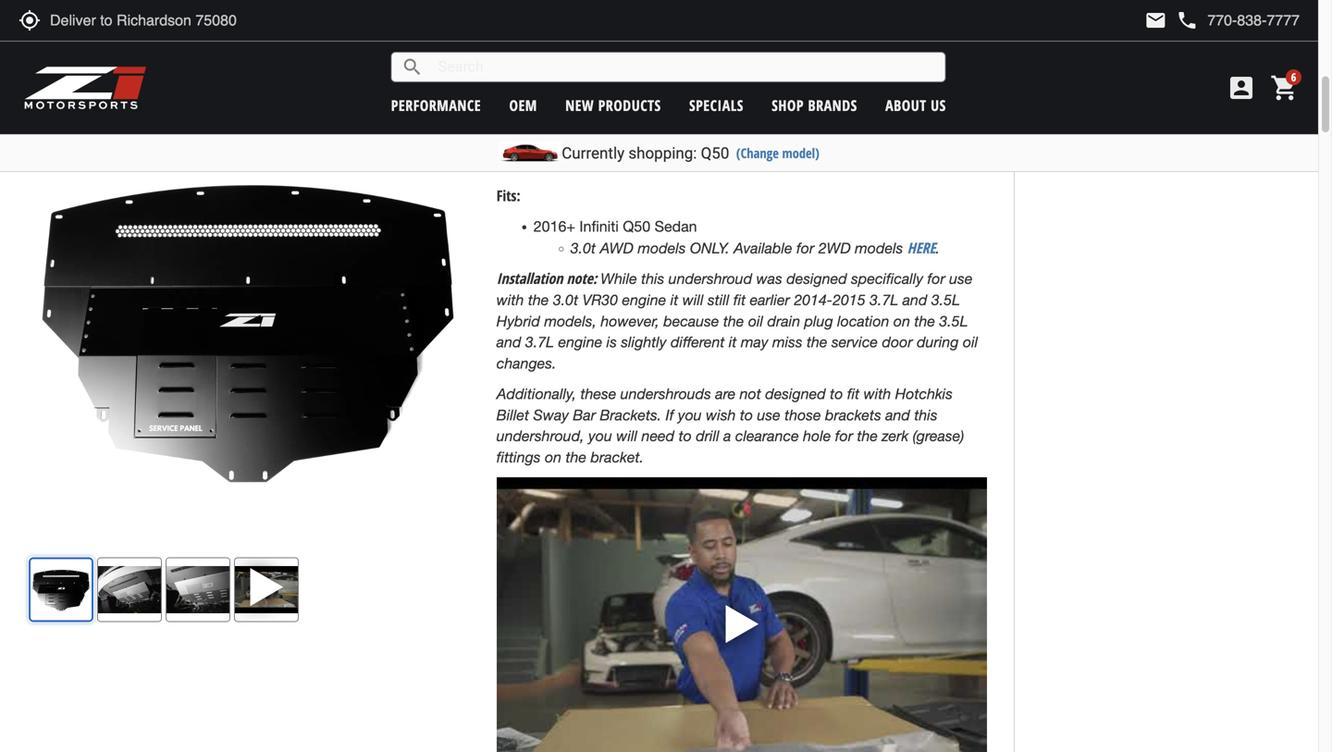Task type: locate. For each thing, give the bounding box(es) containing it.
changes.
[[497, 354, 556, 372]]

1 vertical spatial with
[[864, 385, 891, 402]]

and up zerk
[[886, 406, 910, 424]]

1 vertical spatial on
[[545, 448, 562, 466]]

location
[[837, 312, 890, 330]]

designed
[[787, 270, 847, 287], [765, 385, 826, 402]]

(change
[[736, 144, 779, 162]]

was
[[757, 270, 783, 287]]

1 horizontal spatial with
[[864, 385, 891, 402]]

non-
[[630, 135, 660, 152]]

models,
[[544, 312, 597, 330]]

0 vertical spatial 3.5l
[[932, 291, 960, 309]]

oil right 'during'
[[963, 333, 978, 351]]

performance
[[391, 95, 481, 115]]

1 horizontal spatial 3.7l
[[870, 291, 899, 309]]

1 vertical spatial q50
[[623, 218, 651, 235]]

plug
[[805, 312, 833, 330]]

0 vertical spatial engine
[[622, 291, 666, 309]]

oem
[[509, 95, 537, 115]]

use up clearance
[[757, 406, 781, 424]]

hybrid
[[497, 312, 540, 330]]

models down brands
[[802, 135, 850, 152]]

1 vertical spatial designed
[[765, 385, 826, 402]]

messy
[[595, 50, 637, 68]]

will up because at the top of the page
[[683, 291, 704, 309]]

brackets.
[[600, 406, 662, 424]]

the left bracket.
[[566, 448, 587, 466]]

search
[[401, 56, 424, 78]]

for left 2wd
[[797, 239, 814, 257]]

1 horizontal spatial will
[[683, 291, 704, 309]]

for inside additionally, these undershrouds are not designed to fit with hotchkis billet sway bar brackets. if you wish to use those brackets and this undershroud, you will need to drill a clearance hole for the zerk (grease) fittings on the bracket.
[[835, 427, 853, 445]]

models up specifically in the right of the page
[[855, 239, 903, 257]]

0 horizontal spatial sport
[[660, 135, 697, 152]]

extract
[[619, 72, 666, 89]]

on
[[894, 312, 910, 330], [545, 448, 562, 466]]

1 vertical spatial use
[[757, 406, 781, 424]]

phone
[[1176, 9, 1198, 31]]

with inside additionally, these undershrouds are not designed to fit with hotchkis billet sway bar brackets. if you wish to use those brackets and this undershroud, you will need to drill a clearance hole for the zerk (grease) fittings on the bracket.
[[864, 385, 891, 402]]

1 horizontal spatial models
[[802, 135, 850, 152]]

performance link
[[391, 95, 481, 115]]

removable service panel no more messy oil changes! louvered to extract heat includes hardware improves air flow accomodates non-sport and red sport models installation manual
[[534, 29, 850, 175]]

1 horizontal spatial it
[[729, 333, 737, 351]]

bar
[[573, 406, 596, 424]]

to up brackets
[[830, 385, 843, 402]]

1 vertical spatial for
[[928, 270, 945, 287]]

0 horizontal spatial it
[[671, 291, 678, 309]]

3.0t down infiniti
[[571, 239, 596, 257]]

hole
[[803, 427, 831, 445]]

Search search field
[[424, 53, 945, 81]]

(change model) link
[[736, 144, 820, 162]]

1 horizontal spatial this
[[914, 406, 938, 424]]

fit
[[734, 291, 746, 309], [847, 385, 860, 402]]

is
[[607, 333, 617, 351]]

designed inside while this undershroud was designed specifically for use with the 3.0t vr30 engine it will still fit earlier 2014-2015 3.7l and 3.5l hybrid models, however, because the oil drain plug location on the 3.5l and 3.7l engine is slightly different it may miss the service door during oil changes.
[[787, 270, 847, 287]]

and left red on the right top of page
[[701, 135, 726, 152]]

0 vertical spatial designed
[[787, 270, 847, 287]]

q50 up awd
[[623, 218, 651, 235]]

this
[[641, 270, 665, 287], [914, 406, 938, 424]]

q50 inside "2016+ infiniti q50 sedan 3.0t awd models only. available for 2wd models here ."
[[623, 218, 651, 235]]

2 vertical spatial for
[[835, 427, 853, 445]]

0 vertical spatial will
[[683, 291, 704, 309]]

with up hybrid
[[497, 291, 524, 309]]

2 vertical spatial to
[[679, 427, 692, 445]]

3.0t
[[571, 239, 596, 257], [553, 291, 578, 309]]

0 horizontal spatial you
[[589, 427, 612, 445]]

and down specifically in the right of the page
[[903, 291, 927, 309]]

0 vertical spatial q50
[[701, 144, 729, 162]]

1 vertical spatial engine
[[558, 333, 603, 351]]

will down brackets.
[[616, 427, 638, 445]]

1 vertical spatial 3.7l
[[525, 333, 554, 351]]

about
[[886, 95, 927, 115]]

on inside while this undershroud was designed specifically for use with the 3.0t vr30 engine it will still fit earlier 2014-2015 3.7l and 3.5l hybrid models, however, because the oil drain plug location on the 3.5l and 3.7l engine is slightly different it may miss the service door during oil changes.
[[894, 312, 910, 330]]

3.5l
[[932, 291, 960, 309], [939, 312, 968, 330]]

1 horizontal spatial use
[[949, 270, 973, 287]]

0 horizontal spatial will
[[616, 427, 638, 445]]

shop brands link
[[772, 95, 857, 115]]

0 horizontal spatial 3.7l
[[525, 333, 554, 351]]

specials
[[689, 95, 744, 115]]

products
[[598, 95, 661, 115]]

models inside removable service panel no more messy oil changes! louvered to extract heat includes hardware improves air flow accomodates non-sport and red sport models installation manual
[[802, 135, 850, 152]]

this inside additionally, these undershrouds are not designed to fit with hotchkis billet sway bar brackets. if you wish to use those brackets and this undershroud, you will need to drill a clearance hole for the zerk (grease) fittings on the bracket.
[[914, 406, 938, 424]]

on up door
[[894, 312, 910, 330]]

you right if
[[678, 406, 702, 424]]

to down not
[[740, 406, 753, 424]]

designed inside additionally, these undershrouds are not designed to fit with hotchkis billet sway bar brackets. if you wish to use those brackets and this undershroud, you will need to drill a clearance hole for the zerk (grease) fittings on the bracket.
[[765, 385, 826, 402]]

you down bar
[[589, 427, 612, 445]]

3.0t up the models, at left
[[553, 291, 578, 309]]

0 horizontal spatial for
[[797, 239, 814, 257]]

engine up however,
[[622, 291, 666, 309]]

on down undershroud,
[[545, 448, 562, 466]]

awd
[[600, 239, 634, 257]]

1 vertical spatial will
[[616, 427, 638, 445]]

it left may on the top
[[729, 333, 737, 351]]

engine down the models, at left
[[558, 333, 603, 351]]

q50 left red on the right top of page
[[701, 144, 729, 162]]

with for the
[[497, 291, 524, 309]]

installation down accomodates
[[534, 155, 600, 175]]

drill
[[696, 427, 720, 445]]

designed up 2014-
[[787, 270, 847, 287]]

installation inside removable service panel no more messy oil changes! louvered to extract heat includes hardware improves air flow accomodates non-sport and red sport models installation manual
[[534, 155, 600, 175]]

use up 'during'
[[949, 270, 973, 287]]

oil up may on the top
[[748, 312, 763, 330]]

1 horizontal spatial sport
[[761, 135, 797, 152]]

while this undershroud was designed specifically for use with the 3.0t vr30 engine it will still fit earlier 2014-2015 3.7l and 3.5l hybrid models, however, because the oil drain plug location on the 3.5l and 3.7l engine is slightly different it may miss the service door during oil changes.
[[497, 270, 978, 372]]

2 sport from the left
[[761, 135, 797, 152]]

improves
[[534, 114, 595, 131]]

my_location
[[19, 9, 41, 31]]

0 vertical spatial use
[[949, 270, 973, 287]]

will inside additionally, these undershrouds are not designed to fit with hotchkis billet sway bar brackets. if you wish to use those brackets and this undershroud, you will need to drill a clearance hole for the zerk (grease) fittings on the bracket.
[[616, 427, 638, 445]]

with up brackets
[[864, 385, 891, 402]]

0 horizontal spatial q50
[[623, 218, 651, 235]]

with for hotchkis
[[864, 385, 891, 402]]

use inside while this undershroud was designed specifically for use with the 3.0t vr30 engine it will still fit earlier 2014-2015 3.7l and 3.5l hybrid models, however, because the oil drain plug location on the 3.5l and 3.7l engine is slightly different it may miss the service door during oil changes.
[[949, 270, 973, 287]]

0 vertical spatial fit
[[734, 291, 746, 309]]

undershroud,
[[497, 427, 584, 445]]

0 vertical spatial it
[[671, 291, 678, 309]]

0 vertical spatial this
[[641, 270, 665, 287]]

0 horizontal spatial this
[[641, 270, 665, 287]]

fit right the still
[[734, 291, 746, 309]]

0 vertical spatial you
[[678, 406, 702, 424]]

models down sedan
[[638, 239, 686, 257]]

.
[[936, 239, 940, 257]]

3.7l
[[870, 291, 899, 309], [525, 333, 554, 351]]

this down the 'hotchkis'
[[914, 406, 938, 424]]

here
[[907, 238, 936, 258]]

0 horizontal spatial fit
[[734, 291, 746, 309]]

2wd
[[819, 239, 851, 257]]

earlier
[[750, 291, 790, 309]]

for down "."
[[928, 270, 945, 287]]

1 vertical spatial this
[[914, 406, 938, 424]]

1 horizontal spatial q50
[[701, 144, 729, 162]]

1 horizontal spatial fit
[[847, 385, 860, 402]]

only.
[[690, 239, 730, 257]]

1 vertical spatial fit
[[847, 385, 860, 402]]

1 horizontal spatial oil
[[963, 333, 978, 351]]

models
[[802, 135, 850, 152], [638, 239, 686, 257], [855, 239, 903, 257]]

0 horizontal spatial on
[[545, 448, 562, 466]]

mail
[[1145, 9, 1167, 31]]

1 vertical spatial to
[[740, 406, 753, 424]]

and down hybrid
[[497, 333, 521, 351]]

with inside while this undershroud was designed specifically for use with the 3.0t vr30 engine it will still fit earlier 2014-2015 3.7l and 3.5l hybrid models, however, because the oil drain plug location on the 3.5l and 3.7l engine is slightly different it may miss the service door during oil changes.
[[497, 291, 524, 309]]

0 vertical spatial installation
[[534, 155, 600, 175]]

0 vertical spatial with
[[497, 291, 524, 309]]

1 horizontal spatial on
[[894, 312, 910, 330]]

fit inside while this undershroud was designed specifically for use with the 3.0t vr30 engine it will still fit earlier 2014-2015 3.7l and 3.5l hybrid models, however, because the oil drain plug location on the 3.5l and 3.7l engine is slightly different it may miss the service door during oil changes.
[[734, 291, 746, 309]]

use
[[949, 270, 973, 287], [757, 406, 781, 424]]

1 vertical spatial 3.0t
[[553, 291, 578, 309]]

designed up those at the bottom of page
[[765, 385, 826, 402]]

0 vertical spatial for
[[797, 239, 814, 257]]

to left drill
[[679, 427, 692, 445]]

installation up hybrid
[[497, 268, 563, 288]]

to
[[830, 385, 843, 402], [740, 406, 753, 424], [679, 427, 692, 445]]

2 horizontal spatial for
[[928, 270, 945, 287]]

brands
[[808, 95, 857, 115]]

1 horizontal spatial for
[[835, 427, 853, 445]]

0 vertical spatial on
[[894, 312, 910, 330]]

3.7l up changes.
[[525, 333, 554, 351]]

3.7l down specifically in the right of the page
[[870, 291, 899, 309]]

you
[[678, 406, 702, 424], [589, 427, 612, 445]]

shopping_cart
[[1270, 73, 1300, 103]]

sway
[[533, 406, 569, 424]]

the up 'during'
[[914, 312, 935, 330]]

0 horizontal spatial with
[[497, 291, 524, 309]]

available
[[734, 239, 793, 257]]

0 vertical spatial 3.7l
[[870, 291, 899, 309]]

0 horizontal spatial oil
[[748, 312, 763, 330]]

this right while
[[641, 270, 665, 287]]

installation
[[534, 155, 600, 175], [497, 268, 563, 288]]

q50
[[701, 144, 729, 162], [623, 218, 651, 235]]

for down brackets
[[835, 427, 853, 445]]

1 horizontal spatial you
[[678, 406, 702, 424]]

0 vertical spatial to
[[830, 385, 843, 402]]

more
[[557, 50, 591, 68]]

if
[[666, 406, 674, 424]]

1 horizontal spatial to
[[740, 406, 753, 424]]

fit up brackets
[[847, 385, 860, 402]]

with
[[497, 291, 524, 309], [864, 385, 891, 402]]

0 horizontal spatial use
[[757, 406, 781, 424]]

installation manual link
[[534, 155, 648, 175]]

0 vertical spatial 3.0t
[[571, 239, 596, 257]]

it up because at the top of the page
[[671, 291, 678, 309]]

drain
[[768, 312, 800, 330]]

for inside "2016+ infiniti q50 sedan 3.0t awd models only. available for 2wd models here ."
[[797, 239, 814, 257]]

2016+ infiniti q50 sedan 3.0t awd models only. available for 2wd models here .
[[534, 218, 940, 258]]

brackets
[[825, 406, 882, 424]]

z1 motorsports logo image
[[23, 65, 148, 111]]

the down the still
[[723, 312, 744, 330]]



Task type: vqa. For each thing, say whether or not it's contained in the screenshot.
Box related to PROJECT X Blizzard Box Insulated Cover - 41QT / 38L
no



Task type: describe. For each thing, give the bounding box(es) containing it.
the down brackets
[[857, 427, 878, 445]]

miss
[[773, 333, 803, 351]]

manual
[[604, 155, 648, 175]]

about us
[[886, 95, 946, 115]]

not
[[740, 385, 761, 402]]

1 vertical spatial oil
[[963, 333, 978, 351]]

changes!
[[663, 50, 726, 68]]

billet
[[497, 406, 529, 424]]

1 vertical spatial it
[[729, 333, 737, 351]]

shop brands
[[772, 95, 857, 115]]

installation note:
[[497, 268, 601, 288]]

phone link
[[1176, 9, 1300, 31]]

1 horizontal spatial engine
[[622, 291, 666, 309]]

3.0t inside "2016+ infiniti q50 sedan 3.0t awd models only. available for 2wd models here ."
[[571, 239, 596, 257]]

0 horizontal spatial engine
[[558, 333, 603, 351]]

shop
[[772, 95, 804, 115]]

zerk
[[882, 427, 909, 445]]

oem link
[[509, 95, 537, 115]]

2 horizontal spatial to
[[830, 385, 843, 402]]

louvered
[[534, 72, 595, 89]]

this inside while this undershroud was designed specifically for use with the 3.0t vr30 engine it will still fit earlier 2014-2015 3.7l and 3.5l hybrid models, however, because the oil drain plug location on the 3.5l and 3.7l engine is slightly different it may miss the service door during oil changes.
[[641, 270, 665, 287]]

shopping:
[[629, 144, 697, 162]]

shopping_cart link
[[1266, 73, 1300, 103]]

however,
[[601, 312, 659, 330]]

wish
[[706, 406, 736, 424]]

still
[[708, 291, 729, 309]]

mail phone
[[1145, 9, 1198, 31]]

fittings
[[497, 448, 541, 466]]

new products
[[565, 95, 661, 115]]

to
[[599, 72, 615, 89]]

the down installation note:
[[528, 291, 549, 309]]

on inside additionally, these undershrouds are not designed to fit with hotchkis billet sway bar brackets. if you wish to use those brackets and this undershroud, you will need to drill a clearance hole for the zerk (grease) fittings on the bracket.
[[545, 448, 562, 466]]

different
[[671, 333, 725, 351]]

here link
[[907, 238, 936, 258]]

hotchkis
[[895, 385, 953, 402]]

door
[[882, 333, 913, 351]]

(grease)
[[913, 427, 964, 445]]

vr30
[[582, 291, 618, 309]]

1 vertical spatial you
[[589, 427, 612, 445]]

slightly
[[621, 333, 667, 351]]

while
[[601, 270, 637, 287]]

specials link
[[689, 95, 744, 115]]

1 vertical spatial 3.5l
[[939, 312, 968, 330]]

will inside while this undershroud was designed specifically for use with the 3.0t vr30 engine it will still fit earlier 2014-2015 3.7l and 3.5l hybrid models, however, because the oil drain plug location on the 3.5l and 3.7l engine is slightly different it may miss the service door during oil changes.
[[683, 291, 704, 309]]

flow
[[621, 114, 652, 131]]

2015
[[833, 291, 866, 309]]

and inside removable service panel no more messy oil changes! louvered to extract heat includes hardware improves air flow accomodates non-sport and red sport models installation manual
[[701, 135, 726, 152]]

no
[[534, 50, 553, 68]]

2014-
[[794, 291, 833, 309]]

new
[[565, 95, 594, 115]]

q50 for infiniti
[[623, 218, 651, 235]]

0 vertical spatial oil
[[748, 312, 763, 330]]

1 vertical spatial installation
[[497, 268, 563, 288]]

during
[[917, 333, 959, 351]]

and inside additionally, these undershrouds are not designed to fit with hotchkis billet sway bar brackets. if you wish to use those brackets and this undershroud, you will need to drill a clearance hole for the zerk (grease) fittings on the bracket.
[[886, 406, 910, 424]]

oil
[[641, 50, 659, 68]]

fit inside additionally, these undershrouds are not designed to fit with hotchkis billet sway bar brackets. if you wish to use those brackets and this undershroud, you will need to drill a clearance hole for the zerk (grease) fittings on the bracket.
[[847, 385, 860, 402]]

q50 for shopping:
[[701, 144, 729, 162]]

2 horizontal spatial models
[[855, 239, 903, 257]]

undershrouds
[[621, 385, 711, 402]]

infiniti
[[580, 218, 619, 235]]

because
[[664, 312, 719, 330]]

additionally,
[[497, 385, 576, 402]]

a
[[724, 427, 731, 445]]

new products link
[[565, 95, 661, 115]]

panel
[[666, 29, 703, 46]]

includes
[[534, 93, 589, 110]]

1 sport from the left
[[660, 135, 697, 152]]

may
[[741, 333, 768, 351]]

removable
[[534, 29, 608, 46]]

need
[[642, 427, 675, 445]]

specifically
[[851, 270, 923, 287]]

0 horizontal spatial models
[[638, 239, 686, 257]]

note:
[[567, 268, 597, 288]]

the down plug
[[807, 333, 828, 351]]

0 horizontal spatial to
[[679, 427, 692, 445]]

these
[[581, 385, 616, 402]]

bracket.
[[591, 448, 644, 466]]

us
[[931, 95, 946, 115]]

mail link
[[1145, 9, 1167, 31]]

2016+
[[534, 218, 575, 235]]

fits:
[[497, 186, 521, 206]]

currently shopping: q50 (change model)
[[562, 144, 820, 162]]

currently
[[562, 144, 625, 162]]

account_box
[[1227, 73, 1256, 103]]

red
[[730, 135, 757, 152]]

account_box link
[[1222, 73, 1261, 103]]

sedan
[[655, 218, 697, 235]]

use inside additionally, these undershrouds are not designed to fit with hotchkis billet sway bar brackets. if you wish to use those brackets and this undershroud, you will need to drill a clearance hole for the zerk (grease) fittings on the bracket.
[[757, 406, 781, 424]]

about us link
[[886, 95, 946, 115]]

are
[[715, 385, 736, 402]]

for inside while this undershroud was designed specifically for use with the 3.0t vr30 engine it will still fit earlier 2014-2015 3.7l and 3.5l hybrid models, however, because the oil drain plug location on the 3.5l and 3.7l engine is slightly different it may miss the service door during oil changes.
[[928, 270, 945, 287]]

undershroud
[[669, 270, 752, 287]]

air
[[599, 114, 617, 131]]

additionally, these undershrouds are not designed to fit with hotchkis billet sway bar brackets. if you wish to use those brackets and this undershroud, you will need to drill a clearance hole for the zerk (grease) fittings on the bracket.
[[497, 385, 964, 466]]

service
[[832, 333, 878, 351]]

model)
[[782, 144, 820, 162]]

3.0t inside while this undershroud was designed specifically for use with the 3.0t vr30 engine it will still fit earlier 2014-2015 3.7l and 3.5l hybrid models, however, because the oil drain plug location on the 3.5l and 3.7l engine is slightly different it may miss the service door during oil changes.
[[553, 291, 578, 309]]

clearance
[[735, 427, 799, 445]]



